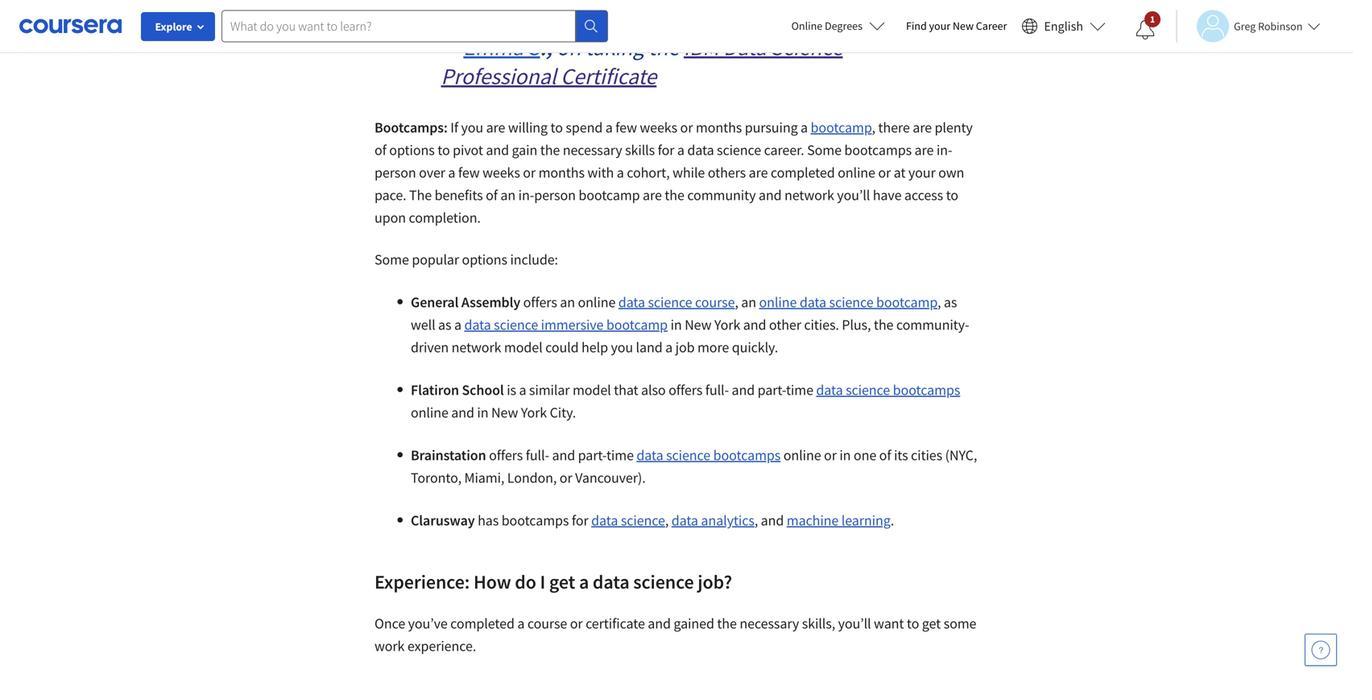 Task type: vqa. For each thing, say whether or not it's contained in the screenshot.
New to the right
yes



Task type: describe. For each thing, give the bounding box(es) containing it.
or right london,
[[560, 469, 573, 487]]

could
[[546, 338, 579, 357]]

pace.
[[375, 186, 407, 204]]

career.
[[764, 141, 805, 159]]

0 vertical spatial get
[[549, 570, 575, 594]]

also
[[641, 381, 666, 399]]

ibm
[[684, 33, 719, 61]]

other
[[769, 316, 802, 334]]

and inside once you've completed a course or certificate and gained the necessary skills, you'll want to get some work experience.
[[648, 615, 671, 633]]

options inside , there are plenty of options to pivot and gain the necessary skills for a data science career. some bootcamps are in- person over a few weeks or months with a cohort, while others are completed online or at your own pace. the benefits of an in-person bootcamp are the community and network you'll have access to upon completion.
[[389, 141, 435, 159]]

your inside , there are plenty of options to pivot and gain the necessary skills for a data science career. some bootcamps are in- person over a few weeks or months with a cohort, while others are completed online or at your own pace. the benefits of an in-person bootcamp are the community and network you'll have access to upon completion.
[[909, 164, 936, 182]]

offers inside flatiron school is a similar model that also offers full- and part-time data science bootcamps online and in new york city.
[[669, 381, 703, 399]]

general assembly offers an online data science course , an online data science bootcamp
[[411, 293, 938, 311]]

of for brainstation
[[880, 446, 892, 465]]

0 vertical spatial in-
[[937, 141, 953, 159]]

bootcamps down london,
[[502, 512, 569, 530]]

data science immersive bootcamp link
[[464, 316, 668, 334]]

do
[[515, 570, 536, 594]]

, up quickly.
[[735, 293, 739, 311]]

bootcamp left there
[[811, 118, 872, 137]]

toronto,
[[411, 469, 462, 487]]

are down the cohort,
[[643, 186, 662, 204]]

include:
[[510, 251, 558, 269]]

a right with
[[617, 164, 624, 182]]

online inside flatiron school is a similar model that also offers full- and part-time data science bootcamps online and in new york city.
[[411, 404, 449, 422]]

online degrees
[[792, 19, 863, 33]]

an inside , there are plenty of options to pivot and gain the necessary skills for a data science career. some bootcamps are in- person over a few weeks or months with a cohort, while others are completed online or at your own pace. the benefits of an in-person bootcamp are the community and network you'll have access to upon completion.
[[501, 186, 516, 204]]

in inside online or in one of its cities (nyc, toronto, miami, london, or vancouver).
[[840, 446, 851, 465]]

over
[[419, 164, 446, 182]]

one
[[854, 446, 877, 465]]

and down school
[[451, 404, 475, 422]]

certificate
[[561, 62, 657, 90]]

s
[[528, 33, 540, 61]]

machine learning link
[[787, 512, 891, 530]]

degrees
[[825, 19, 863, 33]]

, left machine
[[755, 512, 758, 530]]

bootcamps: if you are willing to spend a few weeks or months pursuing a bootcamp
[[375, 118, 872, 137]]

general
[[411, 293, 459, 311]]

some popular options include:
[[375, 251, 558, 269]]

on
[[557, 33, 581, 61]]

data science link
[[592, 512, 665, 530]]

completed inside , there are plenty of options to pivot and gain the necessary skills for a data science career. some bootcamps are in- person over a few weeks or months with a cohort, while others are completed online or at your own pace. the benefits of an in-person bootcamp are the community and network you'll have access to upon completion.
[[771, 164, 835, 182]]

and up london,
[[552, 446, 575, 465]]

or down gain at the top left
[[523, 164, 536, 182]]

course inside once you've completed a course or certificate and gained the necessary skills, you'll want to get some work experience.
[[528, 615, 567, 633]]

upon
[[375, 209, 406, 227]]

few inside , there are plenty of options to pivot and gain the necessary skills for a data science career. some bootcamps are in- person over a few weeks or months with a cohort, while others are completed online or at your own pace. the benefits of an in-person bootcamp are the community and network you'll have access to upon completion.
[[458, 164, 480, 182]]

i
[[540, 570, 546, 594]]

a inside once you've completed a course or certificate and gained the necessary skills, you'll want to get some work experience.
[[518, 615, 525, 633]]

is
[[507, 381, 516, 399]]

are right there
[[913, 118, 932, 137]]

plus,
[[842, 316, 871, 334]]

experience: how do i get a data science job?
[[375, 570, 732, 594]]

and inside in new york and other cities. plus, the community- driven network model could help you land a job more quickly.
[[744, 316, 767, 334]]

gained
[[674, 615, 715, 633]]

bootcamp link
[[811, 118, 872, 137]]

work
[[375, 637, 405, 655]]

pivot
[[453, 141, 483, 159]]

2 horizontal spatial an
[[742, 293, 757, 311]]

network inside , there are plenty of options to pivot and gain the necessary skills for a data science career. some bootcamps are in- person over a few weeks or months with a cohort, while others are completed online or at your own pace. the benefits of an in-person bootcamp are the community and network you'll have access to upon completion.
[[785, 186, 835, 204]]

1
[[1150, 13, 1156, 25]]

, as well as a
[[411, 293, 957, 334]]

necessary inside , there are plenty of options to pivot and gain the necessary skills for a data science career. some bootcamps are in- person over a few weeks or months with a cohort, while others are completed online or at your own pace. the benefits of an in-person bootcamp are the community and network you'll have access to upon completion.
[[563, 141, 623, 159]]

in inside flatiron school is a similar model that also offers full- and part-time data science bootcamps online and in new york city.
[[477, 404, 489, 422]]

own
[[939, 164, 965, 182]]

robinson
[[1259, 19, 1303, 33]]

science up in new york and other cities. plus, the community- driven network model could help you land a job more quickly.
[[648, 293, 693, 311]]

data science immersive bootcamp
[[464, 316, 668, 334]]

help
[[582, 338, 608, 357]]

find
[[906, 19, 927, 33]]

1 vertical spatial full-
[[526, 446, 550, 465]]

science inside flatiron school is a similar model that also offers full- and part-time data science bootcamps online and in new york city.
[[846, 381, 890, 399]]

bootcamps:
[[375, 118, 448, 137]]

are right others
[[749, 164, 768, 182]]

0 horizontal spatial person
[[375, 164, 416, 182]]

months inside , there are plenty of options to pivot and gain the necessary skills for a data science career. some bootcamps are in- person over a few weeks or months with a cohort, while others are completed online or at your own pace. the benefits of an in-person bootcamp are the community and network you'll have access to upon completion.
[[539, 164, 585, 182]]

benefits
[[435, 186, 483, 204]]

you've
[[408, 615, 448, 633]]

(nyc,
[[946, 446, 978, 465]]

online inside , there are plenty of options to pivot and gain the necessary skills for a data science career. some bootcamps are in- person over a few weeks or months with a cohort, while others are completed online or at your own pace. the benefits of an in-person bootcamp are the community and network you'll have access to upon completion.
[[838, 164, 876, 182]]

2 vertical spatial offers
[[489, 446, 523, 465]]

at
[[894, 164, 906, 182]]

to left pivot
[[438, 141, 450, 159]]

help center image
[[1312, 641, 1331, 660]]

more
[[698, 338, 729, 357]]

spend
[[566, 118, 603, 137]]

once
[[375, 615, 405, 633]]

new inside flatiron school is a similar model that also offers full- and part-time data science bootcamps online and in new york city.
[[491, 404, 518, 422]]

— emma s ., on taking the
[[441, 33, 684, 61]]

a inside in new york and other cities. plus, the community- driven network model could help you land a job more quickly.
[[666, 338, 673, 357]]

0 horizontal spatial part-
[[578, 446, 607, 465]]

the left ibm
[[649, 33, 680, 61]]

immersive
[[541, 316, 604, 334]]

0 horizontal spatial as
[[438, 316, 452, 334]]

taking
[[586, 33, 644, 61]]

data science bootcamps link for is a similar model that also offers full- and part-time
[[817, 381, 961, 399]]

york inside flatiron school is a similar model that also offers full- and part-time data science bootcamps online and in new york city.
[[521, 404, 547, 422]]

1 horizontal spatial an
[[560, 293, 575, 311]]

a inside , as well as a
[[454, 316, 462, 334]]

emma s link
[[464, 33, 540, 61]]

the down the while
[[665, 186, 685, 204]]

get inside once you've completed a course or certificate and gained the necessary skills, you'll want to get some work experience.
[[922, 615, 941, 633]]

well
[[411, 316, 436, 334]]

, there are plenty of options to pivot and gain the necessary skills for a data science career. some bootcamps are in- person over a few weeks or months with a cohort, while others are completed online or at your own pace. the benefits of an in-person bootcamp are the community and network you'll have access to upon completion.
[[375, 118, 973, 227]]

and down "career."
[[759, 186, 782, 204]]

online up immersive
[[578, 293, 616, 311]]

online data science bootcamp link
[[759, 293, 938, 311]]

cohort,
[[627, 164, 670, 182]]

driven
[[411, 338, 449, 357]]

a up "career."
[[801, 118, 808, 137]]

a inside flatiron school is a similar model that also offers full- and part-time data science bootcamps online and in new york city.
[[519, 381, 526, 399]]

brainstation offers full- and part-time data science bootcamps
[[411, 446, 781, 465]]

find your new career link
[[898, 16, 1015, 36]]

online or in one of its cities (nyc, toronto, miami, london, or vancouver).
[[411, 446, 978, 487]]

to left spend
[[551, 118, 563, 137]]

1 horizontal spatial as
[[944, 293, 957, 311]]

0 vertical spatial new
[[953, 19, 974, 33]]

0 horizontal spatial some
[[375, 251, 409, 269]]

ibm data science professional certificate link
[[441, 33, 843, 90]]

full- inside flatiron school is a similar model that also offers full- and part-time data science bootcamps online and in new york city.
[[706, 381, 729, 399]]

science up plus,
[[830, 293, 874, 311]]

if
[[451, 118, 458, 137]]

career
[[976, 19, 1007, 33]]

to down "own"
[[946, 186, 959, 204]]

plenty
[[935, 118, 973, 137]]

how
[[474, 570, 511, 594]]

1 vertical spatial options
[[462, 251, 508, 269]]

0 vertical spatial you
[[461, 118, 484, 137]]

a right spend
[[606, 118, 613, 137]]

time inside flatiron school is a similar model that also offers full- and part-time data science bootcamps online and in new york city.
[[786, 381, 814, 399]]

or left one
[[824, 446, 837, 465]]

cities
[[911, 446, 943, 465]]

1 vertical spatial person
[[534, 186, 576, 204]]

school
[[462, 381, 504, 399]]

science down assembly
[[494, 316, 538, 334]]

certificate
[[586, 615, 645, 633]]

quickly.
[[732, 338, 778, 357]]

in new york and other cities. plus, the community- driven network model could help you land a job more quickly.
[[411, 316, 970, 357]]

explore
[[155, 19, 192, 34]]

bootcamps up analytics
[[714, 446, 781, 465]]

gain
[[512, 141, 538, 159]]

model inside in new york and other cities. plus, the community- driven network model could help you land a job more quickly.
[[504, 338, 543, 357]]



Task type: locate. For each thing, give the bounding box(es) containing it.
data up the while
[[688, 141, 714, 159]]

the right gain at the top left
[[540, 141, 560, 159]]

0 horizontal spatial few
[[458, 164, 480, 182]]

the right gained
[[717, 615, 737, 633]]

science up others
[[717, 141, 761, 159]]

or inside once you've completed a course or certificate and gained the necessary skills, you'll want to get some work experience.
[[570, 615, 583, 633]]

1 vertical spatial you
[[611, 338, 633, 357]]

1 vertical spatial you'll
[[838, 615, 871, 633]]

a right is
[[519, 381, 526, 399]]

few
[[616, 118, 637, 137], [458, 164, 480, 182]]

model left that
[[573, 381, 611, 399]]

data up cities.
[[800, 293, 827, 311]]

of right benefits
[[486, 186, 498, 204]]

1 horizontal spatial network
[[785, 186, 835, 204]]

data up certificate on the left
[[593, 570, 630, 594]]

0 vertical spatial offers
[[523, 293, 557, 311]]

skills
[[625, 141, 655, 159]]

the right plus,
[[874, 316, 894, 334]]

completion.
[[409, 209, 481, 227]]

completed down "career."
[[771, 164, 835, 182]]

0 horizontal spatial data science bootcamps link
[[637, 446, 781, 465]]

completed
[[771, 164, 835, 182], [451, 615, 515, 633]]

0 horizontal spatial new
[[491, 404, 518, 422]]

its
[[894, 446, 909, 465]]

some inside , there are plenty of options to pivot and gain the necessary skills for a data science career. some bootcamps are in- person over a few weeks or months with a cohort, while others are completed online or at your own pace. the benefits of an in-person bootcamp are the community and network you'll have access to upon completion.
[[807, 141, 842, 159]]

a up the while
[[678, 141, 685, 159]]

part- inside flatiron school is a similar model that also offers full- and part-time data science bootcamps online and in new york city.
[[758, 381, 786, 399]]

1 horizontal spatial months
[[696, 118, 742, 137]]

science left job?
[[634, 570, 694, 594]]

model left 'could'
[[504, 338, 543, 357]]

1 horizontal spatial you
[[611, 338, 633, 357]]

you'll inside , there are plenty of options to pivot and gain the necessary skills for a data science career. some bootcamps are in- person over a few weeks or months with a cohort, while others are completed online or at your own pace. the benefits of an in-person bootcamp are the community and network you'll have access to upon completion.
[[837, 186, 870, 204]]

online down flatiron
[[411, 404, 449, 422]]

london,
[[507, 469, 557, 487]]

find your new career
[[906, 19, 1007, 33]]

that
[[614, 381, 639, 399]]

as right well
[[438, 316, 452, 334]]

greg robinson
[[1234, 19, 1303, 33]]

some down bootcamp link
[[807, 141, 842, 159]]

options
[[389, 141, 435, 159], [462, 251, 508, 269]]

1 vertical spatial in
[[477, 404, 489, 422]]

ibm data science professional certificate
[[441, 33, 843, 90]]

network down "career."
[[785, 186, 835, 204]]

an up quickly.
[[742, 293, 757, 311]]

offers right also
[[669, 381, 703, 399]]

0 vertical spatial model
[[504, 338, 543, 357]]

brainstation
[[411, 446, 486, 465]]

0 vertical spatial you'll
[[837, 186, 870, 204]]

, left data analytics 'link'
[[665, 512, 669, 530]]

you'll inside once you've completed a course or certificate and gained the necessary skills, you'll want to get some work experience.
[[838, 615, 871, 633]]

0 horizontal spatial time
[[607, 446, 634, 465]]

in
[[671, 316, 682, 334], [477, 404, 489, 422], [840, 446, 851, 465]]

0 vertical spatial completed
[[771, 164, 835, 182]]

network
[[785, 186, 835, 204], [452, 338, 502, 357]]

to right want
[[907, 615, 920, 633]]

necessary up with
[[563, 141, 623, 159]]

0 horizontal spatial network
[[452, 338, 502, 357]]

0 horizontal spatial course
[[528, 615, 567, 633]]

None search field
[[222, 10, 608, 42]]

0 vertical spatial some
[[807, 141, 842, 159]]

has
[[478, 512, 499, 530]]

1 vertical spatial course
[[528, 615, 567, 633]]

popular
[[412, 251, 459, 269]]

cities.
[[804, 316, 839, 334]]

What do you want to learn? text field
[[222, 10, 576, 42]]

0 horizontal spatial for
[[572, 512, 589, 530]]

new inside in new york and other cities. plus, the community- driven network model could help you land a job more quickly.
[[685, 316, 712, 334]]

in down data science course link
[[671, 316, 682, 334]]

your
[[929, 19, 951, 33], [909, 164, 936, 182]]

time up 'vancouver).'
[[607, 446, 634, 465]]

the
[[409, 186, 432, 204]]

emma
[[464, 33, 524, 61]]

1 horizontal spatial of
[[486, 186, 498, 204]]

in left one
[[840, 446, 851, 465]]

weeks inside , there are plenty of options to pivot and gain the necessary skills for a data science career. some bootcamps are in- person over a few weeks or months with a cohort, while others are completed online or at your own pace. the benefits of an in-person bootcamp are the community and network you'll have access to upon completion.
[[483, 164, 520, 182]]

science inside , there are plenty of options to pivot and gain the necessary skills for a data science career. some bootcamps are in- person over a few weeks or months with a cohort, while others are completed online or at your own pace. the benefits of an in-person bootcamp are the community and network you'll have access to upon completion.
[[717, 141, 761, 159]]

new down is
[[491, 404, 518, 422]]

0 horizontal spatial in
[[477, 404, 489, 422]]

1 vertical spatial new
[[685, 316, 712, 334]]

of left its
[[880, 446, 892, 465]]

1 vertical spatial of
[[486, 186, 498, 204]]

a right i
[[579, 570, 589, 594]]

bootcamp down with
[[579, 186, 640, 204]]

necessary left skills,
[[740, 615, 799, 633]]

0 vertical spatial for
[[658, 141, 675, 159]]

.
[[891, 512, 894, 530]]

model inside flatiron school is a similar model that also offers full- and part-time data science bootcamps online and in new york city.
[[573, 381, 611, 399]]

1 vertical spatial data science bootcamps link
[[637, 446, 781, 465]]

1 vertical spatial as
[[438, 316, 452, 334]]

person down gain at the top left
[[534, 186, 576, 204]]

to
[[551, 118, 563, 137], [438, 141, 450, 159], [946, 186, 959, 204], [907, 615, 920, 633]]

1 vertical spatial model
[[573, 381, 611, 399]]

and
[[486, 141, 509, 159], [759, 186, 782, 204], [744, 316, 767, 334], [732, 381, 755, 399], [451, 404, 475, 422], [552, 446, 575, 465], [761, 512, 784, 530], [648, 615, 671, 633]]

completed inside once you've completed a course or certificate and gained the necessary skills, you'll want to get some work experience.
[[451, 615, 515, 633]]

for inside , there are plenty of options to pivot and gain the necessary skills for a data science career. some bootcamps are in- person over a few weeks or months with a cohort, while others are completed online or at your own pace. the benefits of an in-person bootcamp are the community and network you'll have access to upon completion.
[[658, 141, 675, 159]]

the inside in new york and other cities. plus, the community- driven network model could help you land a job more quickly.
[[874, 316, 894, 334]]

completed down the how
[[451, 615, 515, 633]]

1 horizontal spatial in-
[[937, 141, 953, 159]]

english
[[1044, 18, 1084, 34]]

course down i
[[528, 615, 567, 633]]

an
[[501, 186, 516, 204], [560, 293, 575, 311], [742, 293, 757, 311]]

0 vertical spatial part-
[[758, 381, 786, 399]]

experience.
[[408, 637, 476, 655]]

2 vertical spatial new
[[491, 404, 518, 422]]

0 vertical spatial data science bootcamps link
[[817, 381, 961, 399]]

analytics
[[701, 512, 755, 530]]

1 horizontal spatial options
[[462, 251, 508, 269]]

1 horizontal spatial new
[[685, 316, 712, 334]]

you'll left want
[[838, 615, 871, 633]]

bootcamps down there
[[845, 141, 912, 159]]

york inside in new york and other cities. plus, the community- driven network model could help you land a job more quickly.
[[715, 316, 741, 334]]

english button
[[1015, 0, 1113, 52]]

get left some
[[922, 615, 941, 633]]

offers up data science immersive bootcamp
[[523, 293, 557, 311]]

of inside online or in one of its cities (nyc, toronto, miami, london, or vancouver).
[[880, 446, 892, 465]]

options up assembly
[[462, 251, 508, 269]]

1 horizontal spatial in
[[671, 316, 682, 334]]

0 vertical spatial time
[[786, 381, 814, 399]]

access
[[905, 186, 944, 204]]

1 horizontal spatial model
[[573, 381, 611, 399]]

york
[[715, 316, 741, 334], [521, 404, 547, 422]]

offers up miami,
[[489, 446, 523, 465]]

clarusway has bootcamps for data science , data analytics , and machine learning .
[[411, 512, 897, 530]]

you right help
[[611, 338, 633, 357]]

clarusway
[[411, 512, 475, 530]]

1 vertical spatial months
[[539, 164, 585, 182]]

want
[[874, 615, 904, 633]]

network up school
[[452, 338, 502, 357]]

miami,
[[464, 469, 505, 487]]

1 vertical spatial in-
[[519, 186, 534, 204]]

1 vertical spatial weeks
[[483, 164, 520, 182]]

0 horizontal spatial in-
[[519, 186, 534, 204]]

1 vertical spatial necessary
[[740, 615, 799, 633]]

,
[[872, 118, 876, 137], [735, 293, 739, 311], [938, 293, 941, 311], [665, 512, 669, 530], [755, 512, 758, 530]]

1 horizontal spatial course
[[695, 293, 735, 311]]

assembly
[[462, 293, 521, 311]]

weeks
[[640, 118, 678, 137], [483, 164, 520, 182]]

learning
[[842, 512, 891, 530]]

network inside in new york and other cities. plus, the community- driven network model could help you land a job more quickly.
[[452, 338, 502, 357]]

, inside , there are plenty of options to pivot and gain the necessary skills for a data science career. some bootcamps are in- person over a few weeks or months with a cohort, while others are completed online or at your own pace. the benefits of an in-person bootcamp are the community and network you'll have access to upon completion.
[[872, 118, 876, 137]]

data inside flatiron school is a similar model that also offers full- and part-time data science bootcamps online and in new york city.
[[817, 381, 843, 399]]

0 horizontal spatial you
[[461, 118, 484, 137]]

course up in new york and other cities. plus, the community- driven network model could help you land a job more quickly.
[[695, 293, 735, 311]]

1 horizontal spatial for
[[658, 141, 675, 159]]

for
[[658, 141, 675, 159], [572, 512, 589, 530]]

0 vertical spatial few
[[616, 118, 637, 137]]

2 vertical spatial of
[[880, 446, 892, 465]]

1 horizontal spatial time
[[786, 381, 814, 399]]

2 horizontal spatial in
[[840, 446, 851, 465]]

data science bootcamps link for offers full- and part-time
[[637, 446, 781, 465]]

0 horizontal spatial completed
[[451, 615, 515, 633]]

new up job
[[685, 316, 712, 334]]

community-
[[897, 316, 970, 334]]

—
[[441, 33, 459, 61]]

bootcamp up land
[[607, 316, 668, 334]]

0 horizontal spatial necessary
[[563, 141, 623, 159]]

professional
[[441, 62, 556, 90]]

city.
[[550, 404, 576, 422]]

1 horizontal spatial weeks
[[640, 118, 678, 137]]

or up the while
[[680, 118, 693, 137]]

1 vertical spatial time
[[607, 446, 634, 465]]

your right at
[[909, 164, 936, 182]]

in inside in new york and other cities. plus, the community- driven network model could help you land a job more quickly.
[[671, 316, 682, 334]]

1 vertical spatial york
[[521, 404, 547, 422]]

, left there
[[872, 118, 876, 137]]

new left the career
[[953, 19, 974, 33]]

0 vertical spatial york
[[715, 316, 741, 334]]

in down school
[[477, 404, 489, 422]]

1 vertical spatial some
[[375, 251, 409, 269]]

the inside once you've completed a course or certificate and gained the necessary skills, you'll want to get some work experience.
[[717, 615, 737, 633]]

0 horizontal spatial full-
[[526, 446, 550, 465]]

get
[[549, 570, 575, 594], [922, 615, 941, 633]]

few down pivot
[[458, 164, 480, 182]]

0 vertical spatial full-
[[706, 381, 729, 399]]

have
[[873, 186, 902, 204]]

while
[[673, 164, 705, 182]]

are up access at right top
[[915, 141, 934, 159]]

a right over
[[448, 164, 456, 182]]

part- down quickly.
[[758, 381, 786, 399]]

0 vertical spatial person
[[375, 164, 416, 182]]

0 vertical spatial course
[[695, 293, 735, 311]]

offers
[[523, 293, 557, 311], [669, 381, 703, 399], [489, 446, 523, 465]]

1 horizontal spatial some
[[807, 141, 842, 159]]

bootcamp up community-
[[877, 293, 938, 311]]

for left data science link
[[572, 512, 589, 530]]

online up other
[[759, 293, 797, 311]]

1 vertical spatial get
[[922, 615, 941, 633]]

part- up 'vancouver).'
[[578, 446, 607, 465]]

0 horizontal spatial of
[[375, 141, 387, 159]]

greg robinson button
[[1176, 10, 1321, 42]]

are left willing
[[486, 118, 505, 137]]

person
[[375, 164, 416, 182], [534, 186, 576, 204]]

1 horizontal spatial york
[[715, 316, 741, 334]]

you inside in new york and other cities. plus, the community- driven network model could help you land a job more quickly.
[[611, 338, 633, 357]]

flatiron
[[411, 381, 459, 399]]

months left with
[[539, 164, 585, 182]]

coursera image
[[19, 13, 122, 39]]

0 vertical spatial in
[[671, 316, 682, 334]]

science down 'vancouver).'
[[621, 512, 665, 530]]

others
[[708, 164, 746, 182]]

show notifications image
[[1136, 20, 1155, 39]]

0 vertical spatial as
[[944, 293, 957, 311]]

data inside , there are plenty of options to pivot and gain the necessary skills for a data science career. some bootcamps are in- person over a few weeks or months with a cohort, while others are completed online or at your own pace. the benefits of an in-person bootcamp are the community and network you'll have access to upon completion.
[[688, 141, 714, 159]]

0 horizontal spatial york
[[521, 404, 547, 422]]

, up community-
[[938, 293, 941, 311]]

online inside online or in one of its cities (nyc, toronto, miami, london, or vancouver).
[[784, 446, 821, 465]]

data science course link
[[619, 293, 735, 311]]

you'll left have
[[837, 186, 870, 204]]

data science bootcamps link down flatiron school is a similar model that also offers full- and part-time data science bootcamps online and in new york city.
[[637, 446, 781, 465]]

are
[[486, 118, 505, 137], [913, 118, 932, 137], [915, 141, 934, 159], [749, 164, 768, 182], [643, 186, 662, 204]]

data down 'vancouver).'
[[592, 512, 618, 530]]

pursuing
[[745, 118, 798, 137]]

the
[[649, 33, 680, 61], [540, 141, 560, 159], [665, 186, 685, 204], [874, 316, 894, 334], [717, 615, 737, 633]]

0 vertical spatial options
[[389, 141, 435, 159]]

0 vertical spatial necessary
[[563, 141, 623, 159]]

1 button
[[1123, 10, 1168, 49]]

data up 'vancouver).'
[[637, 446, 664, 465]]

1 horizontal spatial few
[[616, 118, 637, 137]]

0 horizontal spatial months
[[539, 164, 585, 182]]

data down cities.
[[817, 381, 843, 399]]

1 horizontal spatial part-
[[758, 381, 786, 399]]

0 horizontal spatial options
[[389, 141, 435, 159]]

0 vertical spatial months
[[696, 118, 742, 137]]

data up land
[[619, 293, 645, 311]]

in- down gain at the top left
[[519, 186, 534, 204]]

greg
[[1234, 19, 1256, 33]]

data analytics link
[[672, 512, 755, 530]]

job
[[676, 338, 695, 357]]

necessary inside once you've completed a course or certificate and gained the necessary skills, you'll want to get some work experience.
[[740, 615, 799, 633]]

.,
[[540, 33, 553, 61]]

data down assembly
[[464, 316, 491, 334]]

willing
[[508, 118, 548, 137]]

1 vertical spatial completed
[[451, 615, 515, 633]]

1 horizontal spatial necessary
[[740, 615, 799, 633]]

and down quickly.
[[732, 381, 755, 399]]

0 horizontal spatial an
[[501, 186, 516, 204]]

science down flatiron school is a similar model that also offers full- and part-time data science bootcamps online and in new york city.
[[666, 446, 711, 465]]

data
[[724, 33, 767, 61]]

data left analytics
[[672, 512, 699, 530]]

community
[[688, 186, 756, 204]]

flatiron school is a similar model that also offers full- and part-time data science bootcamps online and in new york city.
[[411, 381, 961, 422]]

1 horizontal spatial full-
[[706, 381, 729, 399]]

part-
[[758, 381, 786, 399], [578, 446, 607, 465]]

to inside once you've completed a course or certificate and gained the necessary skills, you'll want to get some work experience.
[[907, 615, 920, 633]]

or left at
[[879, 164, 891, 182]]

1 horizontal spatial person
[[534, 186, 576, 204]]

0 vertical spatial your
[[929, 19, 951, 33]]

months up others
[[696, 118, 742, 137]]

of for bootcamps:
[[375, 141, 387, 159]]

0 vertical spatial weeks
[[640, 118, 678, 137]]

and up quickly.
[[744, 316, 767, 334]]

1 vertical spatial for
[[572, 512, 589, 530]]

bootcamp inside , there are plenty of options to pivot and gain the necessary skills for a data science career. some bootcamps are in- person over a few weeks or months with a cohort, while others are completed online or at your own pace. the benefits of an in-person bootcamp are the community and network you'll have access to upon completion.
[[579, 186, 640, 204]]

1 horizontal spatial data science bootcamps link
[[817, 381, 961, 399]]

0 horizontal spatial weeks
[[483, 164, 520, 182]]

weeks down gain at the top left
[[483, 164, 520, 182]]

there
[[879, 118, 910, 137]]

data science bootcamps link
[[817, 381, 961, 399], [637, 446, 781, 465]]

get right i
[[549, 570, 575, 594]]

bootcamps up cities
[[893, 381, 961, 399]]

of down bootcamps:
[[375, 141, 387, 159]]

some
[[807, 141, 842, 159], [375, 251, 409, 269]]

your right find on the right of the page
[[929, 19, 951, 33]]

bootcamps inside flatiron school is a similar model that also offers full- and part-time data science bootcamps online and in new york city.
[[893, 381, 961, 399]]

bootcamps inside , there are plenty of options to pivot and gain the necessary skills for a data science career. some bootcamps are in- person over a few weeks or months with a cohort, while others are completed online or at your own pace. the benefits of an in-person bootcamp are the community and network you'll have access to upon completion.
[[845, 141, 912, 159]]

, inside , as well as a
[[938, 293, 941, 311]]

0 horizontal spatial model
[[504, 338, 543, 357]]

and left gained
[[648, 615, 671, 633]]

1 vertical spatial your
[[909, 164, 936, 182]]

york up more
[[715, 316, 741, 334]]

0 vertical spatial network
[[785, 186, 835, 204]]

job?
[[698, 570, 732, 594]]

explore button
[[141, 12, 215, 41]]

and left machine
[[761, 512, 784, 530]]

2 vertical spatial in
[[840, 446, 851, 465]]

online
[[838, 164, 876, 182], [578, 293, 616, 311], [759, 293, 797, 311], [411, 404, 449, 422], [784, 446, 821, 465]]

and left gain at the top left
[[486, 141, 509, 159]]



